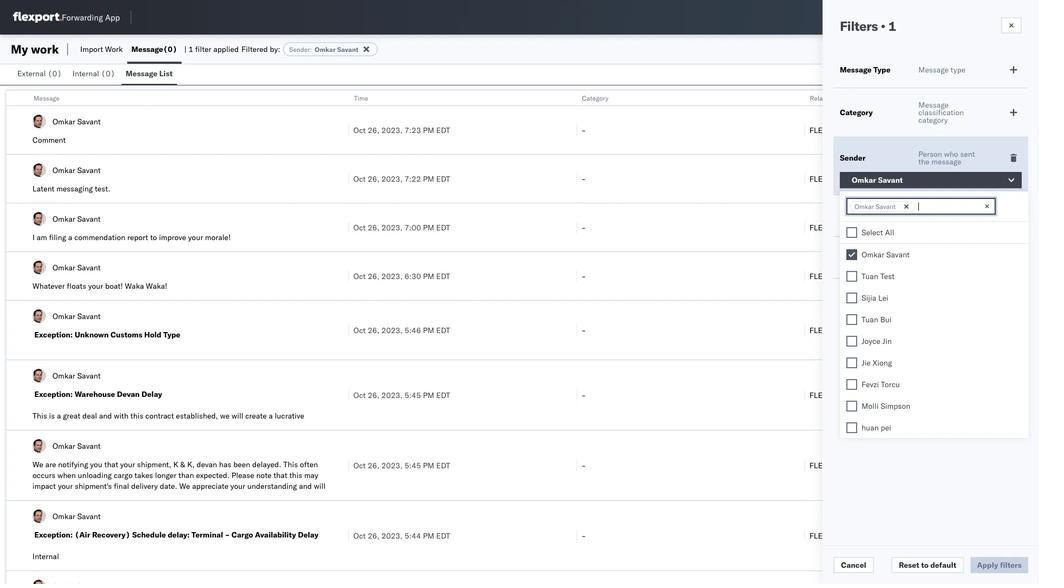 Task type: vqa. For each thing, say whether or not it's contained in the screenshot.


Task type: locate. For each thing, give the bounding box(es) containing it.
None text field
[[918, 202, 929, 211]]

1 vertical spatial tuan
[[862, 315, 879, 325]]

- for whatever
[[582, 272, 586, 281]]

458574 for oct 26, 2023, 7:23 pm edt
[[832, 125, 861, 135]]

1 flex- from the top
[[810, 125, 832, 135]]

resize handle column header for time
[[564, 90, 577, 585]]

0 horizontal spatial type
[[163, 330, 180, 340]]

1 pm from the top
[[423, 125, 434, 135]]

message up the category
[[919, 100, 949, 110]]

5 flex- from the top
[[810, 326, 832, 335]]

omkar savant inside button
[[852, 175, 903, 185]]

2 458574 from the top
[[832, 174, 861, 184]]

to right reset
[[922, 561, 929, 570]]

with down shipment's
[[73, 493, 87, 502]]

sent
[[961, 149, 976, 159]]

0 vertical spatial flex- 458574
[[810, 125, 861, 135]]

shipment down date.
[[151, 493, 183, 502]]

message inside message classification category
[[919, 100, 949, 110]]

1 horizontal spatial you
[[90, 460, 102, 470]]

6 flex- from the top
[[810, 391, 832, 400]]

0 horizontal spatial this
[[131, 411, 143, 421]]

1 horizontal spatial to
[[922, 561, 929, 570]]

2 26, from the top
[[368, 174, 380, 184]]

exception: warehouse devan delay
[[34, 390, 162, 399]]

1 horizontal spatial category
[[840, 108, 873, 117]]

huan
[[862, 423, 879, 433]]

this left the is
[[32, 411, 47, 421]]

1 horizontal spatial 1
[[889, 18, 897, 34]]

that up understanding
[[274, 471, 287, 481]]

2 tuan from the top
[[862, 315, 879, 325]]

oct
[[354, 125, 366, 135], [354, 174, 366, 184], [354, 223, 366, 232], [354, 272, 366, 281], [354, 326, 366, 335], [354, 391, 366, 400], [354, 461, 366, 470], [354, 531, 366, 541]]

sender for sender
[[840, 153, 866, 163]]

0 vertical spatial this
[[131, 411, 143, 421]]

with inside we are notifying you that your shipment, k & k, devan has been delayed. this often occurs when unloading cargo takes longer than expected. please note that this may impact your shipment's final delivery date. we appreciate your understanding and will update you with the status of your shipment as soon as possible.
[[73, 493, 87, 502]]

7:22
[[405, 174, 421, 184]]

date
[[871, 253, 888, 262]]

exception: up the is
[[34, 390, 73, 399]]

- for comment
[[582, 125, 586, 135]]

1 vertical spatial delay
[[298, 531, 319, 540]]

3 pm from the top
[[423, 223, 434, 232]]

shipment inside we are notifying you that your shipment, k & k, devan has been delayed. this often occurs when unloading cargo takes longer than expected. please note that this may impact your shipment's final delivery date. we appreciate your understanding and will update you with the status of your shipment as soon as possible.
[[151, 493, 183, 502]]

2 resize handle column header from the left
[[564, 90, 577, 585]]

message for message (0)
[[131, 44, 163, 54]]

1 horizontal spatial (0)
[[101, 69, 115, 78]]

you right update
[[58, 493, 71, 502]]

message down external (0) button
[[34, 94, 60, 102]]

0 vertical spatial will
[[232, 411, 243, 421]]

4 resize handle column header from the left
[[1020, 90, 1033, 585]]

1 horizontal spatial with
[[114, 411, 129, 421]]

0 vertical spatial 458574
[[832, 125, 861, 135]]

1 vertical spatial internal
[[32, 552, 59, 562]]

1 right "•"
[[889, 18, 897, 34]]

0 horizontal spatial sender
[[289, 45, 310, 53]]

filtered
[[242, 44, 268, 54]]

1
[[889, 18, 897, 34], [189, 44, 193, 54]]

0 horizontal spatial to
[[150, 233, 157, 242]]

type right hold
[[163, 330, 180, 340]]

appreciate
[[192, 482, 229, 491]]

sender for sender : omkar savant
[[289, 45, 310, 53]]

6 2023, from the top
[[382, 391, 403, 400]]

1 tuan from the top
[[862, 272, 879, 281]]

2 vertical spatial flex- 458574
[[810, 391, 861, 400]]

2023, for comment
[[382, 125, 403, 135]]

message left list
[[126, 69, 157, 78]]

will inside this is a great deal and with this contract established, we will create a lucrative partnership.
[[232, 411, 243, 421]]

message list button
[[121, 64, 177, 85]]

message inside message list button
[[126, 69, 157, 78]]

created date
[[840, 253, 888, 262]]

7 26, from the top
[[368, 461, 380, 470]]

message
[[932, 157, 962, 166]]

may
[[304, 471, 318, 481]]

1 horizontal spatial and
[[299, 482, 312, 491]]

1 vertical spatial work
[[835, 94, 849, 102]]

deal
[[82, 411, 97, 421]]

exception:
[[34, 330, 73, 340], [34, 390, 73, 399], [34, 531, 73, 540]]

1 458574 from the top
[[832, 125, 861, 135]]

all
[[885, 228, 895, 237]]

1 vertical spatial with
[[73, 493, 87, 502]]

2 oct 26, 2023, 5:45 pm edt from the top
[[354, 461, 450, 470]]

0 vertical spatial with
[[114, 411, 129, 421]]

0 vertical spatial this
[[32, 411, 47, 421]]

3 resize handle column header from the left
[[792, 90, 805, 585]]

0 vertical spatial work
[[31, 42, 59, 57]]

we up occurs
[[32, 460, 43, 470]]

omkar savant
[[53, 117, 101, 126], [53, 165, 101, 175], [852, 175, 903, 185], [855, 203, 896, 211], [53, 214, 101, 224], [862, 250, 910, 260], [53, 263, 101, 272], [53, 312, 101, 321], [53, 371, 101, 381], [53, 442, 101, 451], [53, 512, 101, 521]]

often
[[300, 460, 318, 470]]

1 vertical spatial shipment
[[151, 493, 183, 502]]

2 vertical spatial 458574
[[832, 391, 861, 400]]

3 flex- from the top
[[810, 223, 832, 232]]

1 oct from the top
[[354, 125, 366, 135]]

1 vertical spatial type
[[163, 330, 180, 340]]

external (0)
[[17, 69, 62, 78]]

4 pm from the top
[[423, 272, 434, 281]]

4 26, from the top
[[368, 272, 380, 281]]

message list
[[126, 69, 173, 78]]

1 vertical spatial and
[[299, 482, 312, 491]]

0 vertical spatial 1
[[889, 18, 897, 34]]

1 resize handle column header from the left
[[336, 90, 349, 585]]

0 vertical spatial you
[[90, 460, 102, 470]]

exception: left (air
[[34, 531, 73, 540]]

oct 26, 2023, 7:00 pm edt
[[354, 223, 450, 232]]

1 26, from the top
[[368, 125, 380, 135]]

flex- for oct 26, 2023, 6:30 pm edt
[[810, 272, 832, 281]]

5 pm from the top
[[423, 326, 434, 335]]

1 horizontal spatial delay
[[298, 531, 319, 540]]

waka
[[125, 282, 144, 291]]

pm for i
[[423, 223, 434, 232]]

1 vertical spatial you
[[58, 493, 71, 502]]

0 vertical spatial and
[[99, 411, 112, 421]]

this left often
[[283, 460, 298, 470]]

(0) inside button
[[101, 69, 115, 78]]

type up the item/shipment
[[874, 65, 891, 74]]

to right report
[[150, 233, 157, 242]]

1 horizontal spatial shipment
[[919, 215, 951, 224]]

delay up contract
[[142, 390, 162, 399]]

2271801
[[832, 326, 865, 335]]

the down shipment's
[[89, 493, 100, 502]]

0 horizontal spatial and
[[99, 411, 112, 421]]

3 exception: from the top
[[34, 531, 73, 540]]

are
[[45, 460, 56, 470]]

1 oct 26, 2023, 5:45 pm edt from the top
[[354, 391, 450, 400]]

1 vertical spatial the
[[89, 493, 100, 502]]

0 vertical spatial the
[[919, 157, 930, 166]]

1 horizontal spatial that
[[274, 471, 287, 481]]

exception: for exception: (air recovery) schedule delay: terminal - cargo availability delay
[[34, 531, 73, 540]]

message for message type
[[919, 65, 949, 74]]

1 vertical spatial exception:
[[34, 390, 73, 399]]

458574 for oct 26, 2023, 5:45 pm edt
[[832, 391, 861, 400]]

1 edt from the top
[[436, 125, 450, 135]]

1 vertical spatial sender
[[840, 153, 866, 163]]

tuan
[[862, 272, 879, 281], [862, 315, 879, 325]]

2 edt from the top
[[436, 174, 450, 184]]

when
[[57, 471, 76, 481]]

your up possible.
[[231, 482, 245, 491]]

1 exception: from the top
[[34, 330, 73, 340]]

0 vertical spatial shipment
[[919, 215, 951, 224]]

edt for whatever
[[436, 272, 450, 281]]

delay:
[[168, 531, 190, 540]]

- for latent
[[582, 174, 586, 184]]

pm for exception:
[[423, 326, 434, 335]]

bui
[[881, 315, 892, 325]]

4 2023, from the top
[[382, 272, 403, 281]]

molli simpson
[[862, 402, 911, 411]]

7 edt from the top
[[436, 461, 450, 470]]

list box containing select all
[[840, 222, 1029, 585]]

import work
[[80, 44, 123, 54]]

flex- for oct 26, 2023, 7:00 pm edt
[[810, 223, 832, 232]]

you up unloading
[[90, 460, 102, 470]]

a right "filing"
[[68, 233, 72, 242]]

1 horizontal spatial this
[[289, 471, 302, 481]]

default
[[931, 561, 957, 570]]

as left soon
[[185, 493, 193, 502]]

tuan left test
[[862, 272, 879, 281]]

1 vertical spatial 5:45
[[405, 461, 421, 470]]

internal inside button
[[73, 69, 99, 78]]

is
[[49, 411, 55, 421]]

0 vertical spatial we
[[32, 460, 43, 470]]

(0) for message (0)
[[163, 44, 177, 54]]

cargo
[[114, 471, 133, 481]]

1 horizontal spatial type
[[874, 65, 891, 74]]

1 vertical spatial flex- 458574
[[810, 174, 861, 184]]

1 vertical spatial 458574
[[832, 174, 861, 184]]

2 oct from the top
[[354, 174, 366, 184]]

flex- for oct 26, 2023, 5:46 pm edt
[[810, 326, 832, 335]]

message up message list
[[131, 44, 163, 54]]

work
[[31, 42, 59, 57], [835, 94, 849, 102]]

1 horizontal spatial this
[[283, 460, 298, 470]]

2023, for we
[[382, 461, 403, 470]]

2 exception: from the top
[[34, 390, 73, 399]]

1 horizontal spatial will
[[314, 482, 326, 491]]

update
[[32, 493, 56, 502]]

shipment left id
[[919, 215, 951, 224]]

0 horizontal spatial this
[[32, 411, 47, 421]]

tuan left bui on the bottom right of page
[[862, 315, 879, 325]]

0 horizontal spatial 1
[[189, 44, 193, 54]]

whatever
[[32, 282, 65, 291]]

message for message type
[[840, 65, 872, 74]]

oct 26, 2023, 5:44 pm edt
[[354, 531, 450, 541]]

occurs
[[32, 471, 55, 481]]

soon
[[195, 493, 212, 502]]

edt for exception:
[[436, 326, 450, 335]]

work right related in the right top of the page
[[835, 94, 849, 102]]

your down the when
[[58, 482, 73, 491]]

0 horizontal spatial that
[[104, 460, 118, 470]]

flex- 458574 for oct 26, 2023, 7:23 pm edt
[[810, 125, 861, 135]]

7 2023, from the top
[[382, 461, 403, 470]]

has
[[219, 460, 231, 470]]

oct for whatever
[[354, 272, 366, 281]]

your up cargo
[[120, 460, 135, 470]]

2 pm from the top
[[423, 174, 434, 184]]

0 vertical spatial internal
[[73, 69, 99, 78]]

(0) left "|"
[[163, 44, 177, 54]]

- for exception:
[[582, 326, 586, 335]]

type
[[951, 65, 966, 74]]

flex- for oct 26, 2023, 7:23 pm edt
[[810, 125, 832, 135]]

3 flex- 458574 from the top
[[810, 391, 861, 400]]

sender : omkar savant
[[289, 45, 359, 53]]

you
[[90, 460, 102, 470], [58, 493, 71, 502]]

2 flex- from the top
[[810, 174, 832, 184]]

1 vertical spatial oct 26, 2023, 5:45 pm edt
[[354, 461, 450, 470]]

1 right "|"
[[189, 44, 193, 54]]

0 horizontal spatial with
[[73, 493, 87, 502]]

1 vertical spatial will
[[314, 482, 326, 491]]

- for we
[[582, 461, 586, 470]]

1 flex- 458574 from the top
[[810, 125, 861, 135]]

1 vertical spatial this
[[289, 471, 302, 481]]

0 horizontal spatial the
[[89, 493, 100, 502]]

by:
[[270, 44, 280, 54]]

fevzi
[[862, 380, 879, 390]]

0 vertical spatial oct 26, 2023, 5:45 pm edt
[[354, 391, 450, 400]]

oct for exception:
[[354, 326, 366, 335]]

flex- 458574 for oct 26, 2023, 5:45 pm edt
[[810, 391, 861, 400]]

work up external (0)
[[31, 42, 59, 57]]

(0) inside button
[[48, 69, 62, 78]]

edt for comment
[[436, 125, 450, 135]]

7 oct from the top
[[354, 461, 366, 470]]

that up cargo
[[104, 460, 118, 470]]

we are notifying you that your shipment, k & k, devan has been delayed. this often occurs when unloading cargo takes longer than expected. please note that this may impact your shipment's final delivery date. we appreciate your understanding and will update you with the status of your shipment as soon as possible.
[[32, 460, 326, 502]]

this left contract
[[131, 411, 143, 421]]

to inside button
[[922, 561, 929, 570]]

2 horizontal spatial (0)
[[163, 44, 177, 54]]

select all
[[862, 228, 895, 237]]

0 vertical spatial category
[[582, 94, 609, 102]]

filing
[[49, 233, 66, 242]]

the up omkar savant button
[[919, 157, 930, 166]]

0 horizontal spatial work
[[31, 42, 59, 57]]

0 horizontal spatial as
[[185, 493, 193, 502]]

tuan for tuan test
[[862, 272, 879, 281]]

3 458574 from the top
[[832, 391, 861, 400]]

with down the devan
[[114, 411, 129, 421]]

schedule
[[132, 531, 166, 540]]

0 horizontal spatial (0)
[[48, 69, 62, 78]]

the inside "person who sent the message"
[[919, 157, 930, 166]]

external
[[17, 69, 46, 78]]

0 vertical spatial tuan
[[862, 272, 879, 281]]

1 horizontal spatial work
[[835, 94, 849, 102]]

k
[[173, 460, 178, 470]]

5 oct from the top
[[354, 326, 366, 335]]

and down may
[[299, 482, 312, 491]]

flex- for oct 26, 2023, 5:45 pm edt
[[810, 391, 832, 400]]

7:00
[[405, 223, 421, 232]]

3 edt from the top
[[436, 223, 450, 232]]

simpson
[[881, 402, 911, 411]]

test.
[[95, 184, 110, 194]]

8 2023, from the top
[[382, 531, 403, 541]]

26, for latent
[[368, 174, 380, 184]]

7 pm from the top
[[423, 461, 434, 470]]

(0) for internal (0)
[[101, 69, 115, 78]]

message up related work item/shipment at right
[[840, 65, 872, 74]]

sender
[[289, 45, 310, 53], [840, 153, 866, 163]]

pm for latent
[[423, 174, 434, 184]]

exception: left unknown
[[34, 330, 73, 340]]

message left type
[[919, 65, 949, 74]]

3 oct from the top
[[354, 223, 366, 232]]

pm for we
[[423, 461, 434, 470]]

created
[[840, 253, 869, 262]]

select
[[862, 228, 883, 237]]

0 vertical spatial type
[[874, 65, 891, 74]]

0 horizontal spatial shipment
[[151, 493, 183, 502]]

2 2023, from the top
[[382, 174, 403, 184]]

4 oct from the top
[[354, 272, 366, 281]]

3 26, from the top
[[368, 223, 380, 232]]

we down than
[[179, 482, 190, 491]]

1 vertical spatial we
[[179, 482, 190, 491]]

-
[[582, 125, 586, 135], [582, 174, 586, 184], [582, 223, 586, 232], [582, 272, 586, 281], [582, 326, 586, 335], [582, 391, 586, 400], [582, 461, 586, 470], [225, 531, 230, 540], [582, 531, 586, 541]]

(0) right external
[[48, 69, 62, 78]]

as down appreciate
[[214, 493, 222, 502]]

a right create
[[269, 411, 273, 421]]

None checkbox
[[847, 250, 858, 260], [847, 293, 858, 304], [847, 358, 858, 369], [847, 380, 858, 390], [847, 250, 858, 260], [847, 293, 858, 304], [847, 358, 858, 369], [847, 380, 858, 390]]

(0) down "work"
[[101, 69, 115, 78]]

resize handle column header
[[336, 90, 349, 585], [564, 90, 577, 585], [792, 90, 805, 585], [1020, 90, 1033, 585]]

list box
[[840, 222, 1029, 585]]

0 vertical spatial sender
[[289, 45, 310, 53]]

expected.
[[196, 471, 230, 481]]

edt for we
[[436, 461, 450, 470]]

person who sent the message
[[919, 149, 976, 166]]

cargo
[[232, 531, 253, 540]]

0 vertical spatial 5:45
[[405, 391, 421, 400]]

flex- 458574 for oct 26, 2023, 7:22 pm edt
[[810, 174, 861, 184]]

1 vertical spatial to
[[922, 561, 929, 570]]

1 horizontal spatial as
[[214, 493, 222, 502]]

None checkbox
[[847, 227, 858, 238], [847, 271, 858, 282], [847, 315, 858, 325], [847, 336, 858, 347], [847, 401, 858, 412], [847, 423, 858, 434], [847, 227, 858, 238], [847, 271, 858, 282], [847, 315, 858, 325], [847, 336, 858, 347], [847, 401, 858, 412], [847, 423, 858, 434]]

and right deal
[[99, 411, 112, 421]]

Search Shipments (/) text field
[[832, 9, 937, 25]]

message for message
[[34, 94, 60, 102]]

0 horizontal spatial will
[[232, 411, 243, 421]]

5:44
[[405, 531, 421, 541]]

my work
[[11, 42, 59, 57]]

flex- for oct 26, 2023, 7:22 pm edt
[[810, 174, 832, 184]]

1366815
[[832, 272, 865, 281]]

3 2023, from the top
[[382, 223, 403, 232]]

0 vertical spatial exception:
[[34, 330, 73, 340]]

resize handle column header for category
[[792, 90, 805, 585]]

0 horizontal spatial delay
[[142, 390, 162, 399]]

this
[[32, 411, 47, 421], [283, 460, 298, 470]]

oct 26, 2023, 6:30 pm edt
[[354, 272, 450, 281]]

will right we
[[232, 411, 243, 421]]

2023, for latent
[[382, 174, 403, 184]]

edt for latent
[[436, 174, 450, 184]]

6:30
[[405, 272, 421, 281]]

26, for exception:
[[368, 326, 380, 335]]

2023,
[[382, 125, 403, 135], [382, 174, 403, 184], [382, 223, 403, 232], [382, 272, 403, 281], [382, 326, 403, 335], [382, 391, 403, 400], [382, 461, 403, 470], [382, 531, 403, 541]]

as
[[185, 493, 193, 502], [214, 493, 222, 502]]

4 flex- from the top
[[810, 272, 832, 281]]

5 edt from the top
[[436, 326, 450, 335]]

omkar inside list box
[[862, 250, 885, 260]]

tuan for tuan bui
[[862, 315, 879, 325]]

a right the is
[[57, 411, 61, 421]]

availability
[[255, 531, 296, 540]]

flexport. image
[[13, 12, 62, 23]]

2 vertical spatial exception:
[[34, 531, 73, 540]]

5 2023, from the top
[[382, 326, 403, 335]]

delay right availability
[[298, 531, 319, 540]]

5 26, from the top
[[368, 326, 380, 335]]

4 edt from the top
[[436, 272, 450, 281]]

0 horizontal spatial internal
[[32, 552, 59, 562]]

this left may
[[289, 471, 302, 481]]

will down may
[[314, 482, 326, 491]]

1 2023, from the top
[[382, 125, 403, 135]]

recovery)
[[92, 531, 130, 540]]

2023, for exception:
[[382, 326, 403, 335]]

final
[[114, 482, 129, 491]]

your down delivery
[[134, 493, 149, 502]]

1 horizontal spatial the
[[919, 157, 930, 166]]

1 horizontal spatial sender
[[840, 153, 866, 163]]

than
[[179, 471, 194, 481]]

this is a great deal and with this contract established, we will create a lucrative partnership.
[[32, 411, 304, 432]]

26,
[[368, 125, 380, 135], [368, 174, 380, 184], [368, 223, 380, 232], [368, 272, 380, 281], [368, 326, 380, 335], [368, 391, 380, 400], [368, 461, 380, 470], [368, 531, 380, 541]]

1 horizontal spatial internal
[[73, 69, 99, 78]]

1 vertical spatial this
[[283, 460, 298, 470]]

2 flex- 458574 from the top
[[810, 174, 861, 184]]



Task type: describe. For each thing, give the bounding box(es) containing it.
category
[[919, 115, 948, 125]]

resize handle column header for message
[[336, 90, 349, 585]]

458574 for oct 26, 2023, 7:22 pm edt
[[832, 174, 861, 184]]

1 horizontal spatial a
[[68, 233, 72, 242]]

longer
[[155, 471, 177, 481]]

reset
[[899, 561, 920, 570]]

1 horizontal spatial we
[[179, 482, 190, 491]]

partnership.
[[32, 422, 75, 432]]

6 oct from the top
[[354, 391, 366, 400]]

message for message list
[[126, 69, 157, 78]]

edt for i
[[436, 223, 450, 232]]

2 5:45 from the top
[[405, 461, 421, 470]]

(air
[[75, 531, 90, 540]]

0 horizontal spatial we
[[32, 460, 43, 470]]

(0) for external (0)
[[48, 69, 62, 78]]

devan
[[197, 460, 217, 470]]

shipment's
[[75, 482, 112, 491]]

savant inside list box
[[887, 250, 910, 260]]

oct 26, 2023, 7:22 pm edt
[[354, 174, 450, 184]]

26, for whatever
[[368, 272, 380, 281]]

6 pm from the top
[[423, 391, 434, 400]]

oct 26, 2023, 7:23 pm edt
[[354, 125, 450, 135]]

your left morale!
[[188, 233, 203, 242]]

applied
[[213, 44, 239, 54]]

jie xiong
[[862, 358, 892, 368]]

work
[[105, 44, 123, 54]]

pm for whatever
[[423, 272, 434, 281]]

date.
[[160, 482, 177, 491]]

•
[[881, 18, 886, 34]]

7 flex- from the top
[[810, 461, 832, 470]]

5:46
[[405, 326, 421, 335]]

waka!
[[146, 282, 167, 291]]

warehouse
[[75, 390, 115, 399]]

this inside this is a great deal and with this contract established, we will create a lucrative partnership.
[[131, 411, 143, 421]]

am
[[37, 233, 47, 242]]

work for related
[[835, 94, 849, 102]]

2023, for i
[[382, 223, 403, 232]]

will inside we are notifying you that your shipment, k & k, devan has been delayed. this often occurs when unloading cargo takes longer than expected. please note that this may impact your shipment's final delivery date. we appreciate your understanding and will update you with the status of your shipment as soon as possible.
[[314, 482, 326, 491]]

2 as from the left
[[214, 493, 222, 502]]

2023, for whatever
[[382, 272, 403, 281]]

item/shipment
[[850, 94, 895, 102]]

message (0)
[[131, 44, 177, 54]]

impact
[[32, 482, 56, 491]]

26, for i
[[368, 223, 380, 232]]

this inside we are notifying you that your shipment, k & k, devan has been delayed. this often occurs when unloading cargo takes longer than expected. please note that this may impact your shipment's final delivery date. we appreciate your understanding and will update you with the status of your shipment as soon as possible.
[[289, 471, 302, 481]]

oct for comment
[[354, 125, 366, 135]]

8 edt from the top
[[436, 531, 450, 541]]

1 vertical spatial 1
[[189, 44, 193, 54]]

:
[[310, 45, 312, 53]]

internal for internal (0)
[[73, 69, 99, 78]]

sijia lei
[[862, 293, 889, 303]]

oct for i
[[354, 223, 366, 232]]

filter
[[195, 44, 211, 54]]

understanding
[[247, 482, 297, 491]]

|
[[184, 44, 187, 54]]

pei
[[881, 423, 892, 433]]

forwarding app
[[62, 12, 120, 22]]

work for my
[[31, 42, 59, 57]]

tuan test
[[862, 272, 895, 281]]

filters
[[840, 18, 878, 34]]

resize handle column header for related work item/shipment
[[1020, 90, 1033, 585]]

26, for we
[[368, 461, 380, 470]]

0 vertical spatial to
[[150, 233, 157, 242]]

pm for comment
[[423, 125, 434, 135]]

shipment inside 'search by shipment id'
[[919, 215, 951, 224]]

6 26, from the top
[[368, 391, 380, 400]]

26, for comment
[[368, 125, 380, 135]]

i am filing a commendation report to improve your morale!
[[32, 233, 231, 242]]

reset to default button
[[892, 558, 964, 574]]

7:23
[[405, 125, 421, 135]]

savant inside omkar savant button
[[878, 175, 903, 185]]

unloading
[[78, 471, 112, 481]]

0 horizontal spatial category
[[582, 94, 609, 102]]

jie
[[862, 358, 871, 368]]

forwarding app link
[[13, 12, 120, 23]]

test
[[881, 272, 895, 281]]

exception: for exception: unknown customs hold type
[[34, 330, 73, 340]]

takes
[[135, 471, 153, 481]]

your left boat! on the top
[[88, 282, 103, 291]]

omkar savant inside list box
[[862, 250, 910, 260]]

filters • 1
[[840, 18, 897, 34]]

delivery
[[131, 482, 158, 491]]

delayed.
[[252, 460, 281, 470]]

i
[[32, 233, 35, 242]]

8 flex- from the top
[[810, 531, 832, 541]]

xiong
[[873, 358, 892, 368]]

search by shipment id
[[919, 207, 960, 224]]

0 horizontal spatial a
[[57, 411, 61, 421]]

exception: for exception: warehouse devan delay
[[34, 390, 73, 399]]

1854269
[[832, 223, 865, 232]]

morale!
[[205, 233, 231, 242]]

oct for latent
[[354, 174, 366, 184]]

- for i
[[582, 223, 586, 232]]

2 horizontal spatial a
[[269, 411, 273, 421]]

0 vertical spatial that
[[104, 460, 118, 470]]

oct for we
[[354, 461, 366, 470]]

id
[[953, 215, 960, 224]]

and inside we are notifying you that your shipment, k & k, devan has been delayed. this often occurs when unloading cargo takes longer than expected. please note that this may impact your shipment's final delivery date. we appreciate your understanding and will update you with the status of your shipment as soon as possible.
[[299, 482, 312, 491]]

internal (0) button
[[68, 64, 121, 85]]

with inside this is a great deal and with this contract established, we will create a lucrative partnership.
[[114, 411, 129, 421]]

molli
[[862, 402, 879, 411]]

hold
[[144, 330, 161, 340]]

messaging
[[56, 184, 93, 194]]

forwarding
[[62, 12, 103, 22]]

external (0) button
[[13, 64, 68, 85]]

and inside this is a great deal and with this contract established, we will create a lucrative partnership.
[[99, 411, 112, 421]]

exception: unknown customs hold type
[[34, 330, 180, 340]]

list
[[159, 69, 173, 78]]

lei
[[879, 293, 889, 303]]

| 1 filter applied filtered by:
[[184, 44, 280, 54]]

1 5:45 from the top
[[405, 391, 421, 400]]

who
[[944, 149, 959, 159]]

internal for internal
[[32, 552, 59, 562]]

exception: (air recovery) schedule delay: terminal - cargo availability delay
[[34, 531, 319, 540]]

0 horizontal spatial you
[[58, 493, 71, 502]]

message for message classification category
[[919, 100, 949, 110]]

1 as from the left
[[185, 493, 193, 502]]

person
[[919, 149, 943, 159]]

1 vertical spatial category
[[840, 108, 873, 117]]

8 oct from the top
[[354, 531, 366, 541]]

oct 26, 2023, 5:46 pm edt
[[354, 326, 450, 335]]

sijia
[[862, 293, 877, 303]]

the inside we are notifying you that your shipment, k & k, devan has been delayed. this often occurs when unloading cargo takes longer than expected. please note that this may impact your shipment's final delivery date. we appreciate your understanding and will update you with the status of your shipment as soon as possible.
[[89, 493, 100, 502]]

customs
[[111, 330, 142, 340]]

0 vertical spatial delay
[[142, 390, 162, 399]]

1 vertical spatial that
[[274, 471, 287, 481]]

8 26, from the top
[[368, 531, 380, 541]]

by
[[945, 207, 953, 217]]

omkar inside button
[[852, 175, 877, 185]]

note
[[256, 471, 272, 481]]

joyce jin
[[862, 337, 892, 346]]

8 pm from the top
[[423, 531, 434, 541]]

cancel
[[841, 561, 867, 570]]

this inside this is a great deal and with this contract established, we will create a lucrative partnership.
[[32, 411, 47, 421]]

message type
[[919, 65, 966, 74]]

this inside we are notifying you that your shipment, k & k, devan has been delayed. this often occurs when unloading cargo takes longer than expected. please note that this may impact your shipment's final delivery date. we appreciate your understanding and will update you with the status of your shipment as soon as possible.
[[283, 460, 298, 470]]

6 edt from the top
[[436, 391, 450, 400]]

k,
[[187, 460, 195, 470]]

torcu
[[881, 380, 900, 390]]

related
[[810, 94, 833, 102]]

huan pei
[[862, 423, 892, 433]]

app
[[105, 12, 120, 22]]



